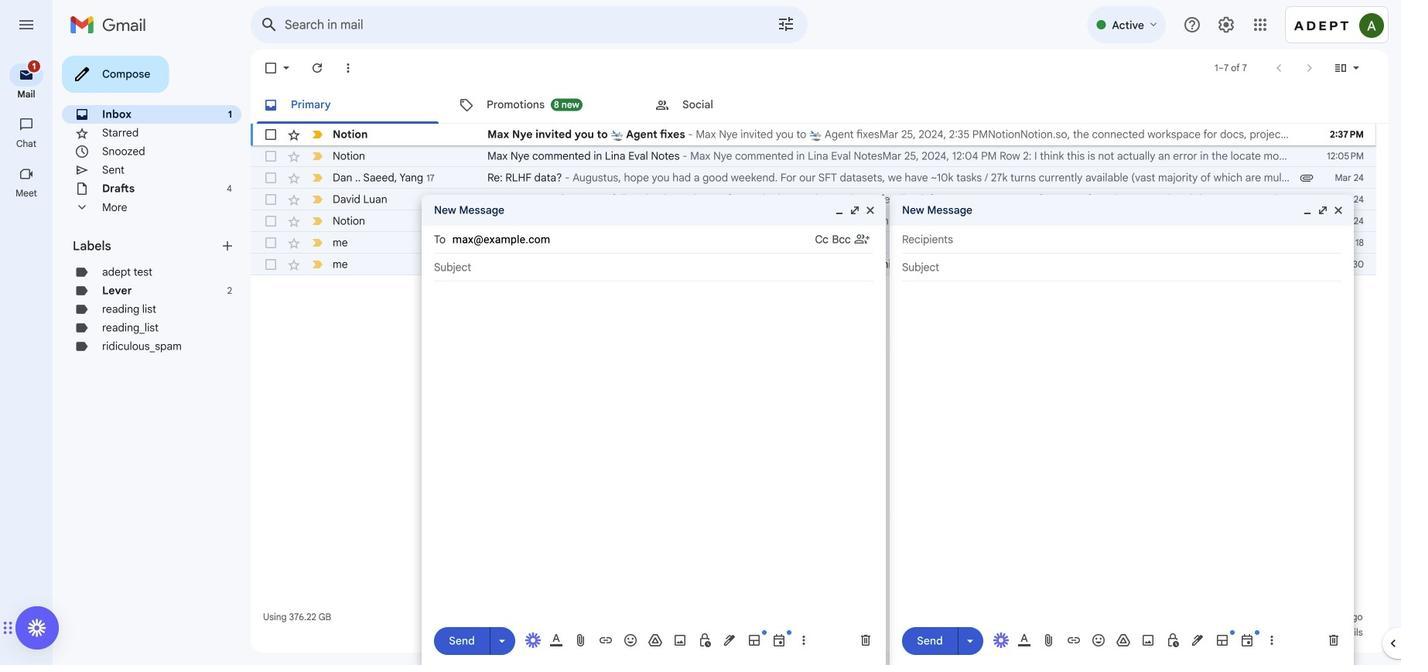 Task type: vqa. For each thing, say whether or not it's contained in the screenshot.
the left Insert photo
yes



Task type: locate. For each thing, give the bounding box(es) containing it.
2 insert signature image from the left
[[1190, 633, 1205, 648]]

discard draft ‪(⌘⇧d)‬ image right more options icon
[[1326, 633, 1342, 648]]

insert signature image for select a layout icon in the right of the page
[[1190, 633, 1205, 648]]

2 set up a time to meet image from the left
[[1239, 633, 1255, 648]]

1 set up a time to meet image from the left
[[771, 633, 787, 648]]

⚔️ image
[[679, 237, 692, 250]]

close image
[[864, 204, 877, 217], [1332, 204, 1345, 217]]

pop out image
[[849, 204, 861, 217]]

6 row from the top
[[251, 232, 1401, 254]]

discard draft ‪(⌘⇧d)‬ image for more options image
[[858, 633, 873, 648]]

insert files using drive image left toggle confidential mode image
[[648, 633, 663, 648]]

select a layout image
[[1215, 633, 1230, 648]]

1 discard draft ‪(⌘⇧d)‬ image from the left
[[858, 633, 873, 648]]

pop out image
[[1317, 204, 1329, 217]]

heading
[[0, 88, 53, 101], [0, 138, 53, 150], [0, 187, 53, 200], [73, 238, 220, 254]]

row
[[251, 124, 1376, 145], [251, 145, 1376, 167], [251, 167, 1376, 189], [251, 189, 1376, 210], [251, 210, 1376, 232], [251, 232, 1401, 254], [251, 254, 1401, 275]]

set up a time to meet image right select a layout icon in the right of the page
[[1239, 633, 1255, 648]]

insert photo image
[[672, 633, 688, 648], [1140, 633, 1156, 648]]

insert photo image left toggle confidential mode icon
[[1140, 633, 1156, 648]]

2 attach files image from the left
[[1041, 633, 1057, 648]]

support image
[[1183, 15, 1202, 34]]

1 subject field from the left
[[434, 260, 873, 275]]

close image right pop out icon
[[864, 204, 877, 217]]

0 horizontal spatial attach files image
[[573, 633, 589, 648]]

insert emoji ‪(⌘⇧2)‬ image right insert link ‪(⌘k)‬ icon at the left bottom of the page
[[623, 633, 638, 648]]

insert link ‪(⌘k)‬ image
[[1066, 633, 1082, 648]]

Search in mail text field
[[285, 17, 733, 32]]

0 horizontal spatial set up a time to meet image
[[771, 633, 787, 648]]

tab list
[[251, 87, 1389, 124]]

1 horizontal spatial close image
[[1332, 204, 1345, 217]]

insert emoji ‪(⌘⇧2)‬ image right insert link ‪(⌘k)‬ image
[[1091, 633, 1106, 648]]

0 horizontal spatial close image
[[864, 204, 877, 217]]

1 horizontal spatial more send options image
[[962, 633, 978, 649]]

toggle confidential mode image
[[697, 633, 713, 648]]

has attachment image
[[1299, 170, 1314, 186]]

insert signature image left select a layout icon in the right of the page
[[1190, 633, 1205, 648]]

more send options image for insert link ‪(⌘k)‬ icon at the left bottom of the page
[[494, 633, 510, 649]]

1 attach files image from the left
[[573, 633, 589, 648]]

0 horizontal spatial dialog
[[422, 195, 886, 665]]

close image for pop out image
[[1332, 204, 1345, 217]]

insert photo image left toggle confidential mode image
[[672, 633, 688, 648]]

2 discard draft ‪(⌘⇧d)‬ image from the left
[[1326, 633, 1342, 648]]

navigation
[[0, 50, 54, 665]]

main menu image
[[17, 15, 36, 34]]

footer
[[251, 610, 1376, 641]]

main content
[[251, 50, 1401, 653]]

1 insert signature image from the left
[[722, 633, 737, 648]]

0 horizontal spatial insert emoji ‪(⌘⇧2)‬ image
[[623, 633, 638, 648]]

1 more send options image from the left
[[494, 633, 510, 649]]

Subject field
[[434, 260, 873, 275], [902, 260, 1342, 275]]

2 row from the top
[[251, 145, 1376, 167]]

subject field down to recipients text box
[[434, 260, 873, 275]]

1 horizontal spatial discard draft ‪(⌘⇧d)‬ image
[[1326, 633, 1342, 648]]

select a layout image
[[747, 633, 762, 648]]

1 horizontal spatial insert photo image
[[1140, 633, 1156, 648]]

2 more send options image from the left
[[962, 633, 978, 649]]

close image for pop out icon
[[864, 204, 877, 217]]

promotions, 8 new messages, tab
[[446, 87, 641, 124]]

None checkbox
[[263, 170, 279, 186], [263, 235, 279, 251], [263, 170, 279, 186], [263, 235, 279, 251]]

insert signature image
[[722, 633, 737, 648], [1190, 633, 1205, 648]]

attach files image left insert link ‪(⌘k)‬ icon at the left bottom of the page
[[573, 633, 589, 648]]

attach files image left insert link ‪(⌘k)‬ image
[[1041, 633, 1057, 648]]

None checkbox
[[263, 60, 279, 76], [263, 127, 279, 142], [263, 149, 279, 164], [263, 192, 279, 207], [263, 214, 279, 229], [263, 257, 279, 272], [263, 60, 279, 76], [263, 127, 279, 142], [263, 149, 279, 164], [263, 192, 279, 207], [263, 214, 279, 229], [263, 257, 279, 272]]

insert files using drive image right insert link ‪(⌘k)‬ image
[[1116, 633, 1131, 648]]

1 horizontal spatial insert signature image
[[1190, 633, 1205, 648]]

1 horizontal spatial attach files image
[[1041, 633, 1057, 648]]

insert files using drive image
[[648, 633, 663, 648], [1116, 633, 1131, 648]]

0 horizontal spatial insert signature image
[[722, 633, 737, 648]]

set up a time to meet image for select a layout icon in the right of the page
[[1239, 633, 1255, 648]]

discard draft ‪(⌘⇧d)‬ image
[[858, 633, 873, 648], [1326, 633, 1342, 648]]

insert signature image left select a layout image
[[722, 633, 737, 648]]

insert signature image for select a layout image
[[722, 633, 737, 648]]

1 horizontal spatial insert emoji ‪(⌘⇧2)‬ image
[[1091, 633, 1106, 648]]

0 horizontal spatial insert files using drive image
[[648, 633, 663, 648]]

2 close image from the left
[[1332, 204, 1345, 217]]

subject field for minimize image
[[902, 260, 1342, 275]]

dialog
[[422, 195, 886, 665], [890, 195, 1354, 665]]

2 dialog from the left
[[890, 195, 1354, 665]]

more options image
[[799, 633, 808, 648]]

1 insert photo image from the left
[[672, 633, 688, 648]]

2 insert emoji ‪(⌘⇧2)‬ image from the left
[[1091, 633, 1106, 648]]

move image
[[8, 619, 13, 637]]

1 horizontal spatial insert files using drive image
[[1116, 633, 1131, 648]]

0 horizontal spatial more send options image
[[494, 633, 510, 649]]

1 horizontal spatial dialog
[[890, 195, 1354, 665]]

close image right pop out image
[[1332, 204, 1345, 217]]

insert photo image for insert files using drive icon related to toggle confidential mode image
[[672, 633, 688, 648]]

discard draft ‪(⌘⇧d)‬ image right more options image
[[858, 633, 873, 648]]

To recipients text field
[[452, 227, 815, 252]]

more send options image
[[494, 633, 510, 649], [962, 633, 978, 649]]

7 row from the top
[[251, 254, 1401, 275]]

0 horizontal spatial subject field
[[434, 260, 873, 275]]

subject field for minimize icon
[[434, 260, 873, 275]]

2 insert photo image from the left
[[1140, 633, 1156, 648]]

set up a time to meet image
[[771, 633, 787, 648], [1239, 633, 1255, 648]]

subject field down 🗣️ image
[[902, 260, 1342, 275]]

2 subject field from the left
[[902, 260, 1342, 275]]

0 horizontal spatial insert photo image
[[672, 633, 688, 648]]

1 insert files using drive image from the left
[[648, 633, 663, 648]]

minimize image
[[1301, 204, 1314, 217]]

1 insert emoji ‪(⌘⇧2)‬ image from the left
[[623, 633, 638, 648]]

1 horizontal spatial subject field
[[902, 260, 1342, 275]]

insert emoji ‪(⌘⇧2)‬ image for insert link ‪(⌘k)‬ image
[[1091, 633, 1106, 648]]

1 close image from the left
[[864, 204, 877, 217]]

2 insert files using drive image from the left
[[1116, 633, 1131, 648]]

attach files image
[[573, 633, 589, 648], [1041, 633, 1057, 648]]

settings image
[[1217, 15, 1236, 34]]

insert emoji ‪(⌘⇧2)‬ image
[[623, 633, 638, 648], [1091, 633, 1106, 648]]

set up a time to meet image right select a layout image
[[771, 633, 787, 648]]

1 horizontal spatial set up a time to meet image
[[1239, 633, 1255, 648]]

minimize image
[[833, 204, 846, 217]]

advanced search options image
[[771, 9, 802, 39]]

refresh image
[[309, 60, 325, 76]]

0 horizontal spatial discard draft ‪(⌘⇧d)‬ image
[[858, 633, 873, 648]]

attach files image for insert link ‪(⌘k)‬ image
[[1041, 633, 1057, 648]]



Task type: describe. For each thing, give the bounding box(es) containing it.
3 row from the top
[[251, 167, 1376, 189]]

set up a time to meet image for select a layout image
[[771, 633, 787, 648]]

1 dialog from the left
[[422, 195, 886, 665]]

insert emoji ‪(⌘⇧2)‬ image for insert link ‪(⌘k)‬ icon at the left bottom of the page
[[623, 633, 638, 648]]

social tab
[[642, 87, 837, 124]]

move image
[[2, 619, 8, 637]]

insert photo image for insert files using drive icon for toggle confidential mode icon
[[1140, 633, 1156, 648]]

insert link ‪(⌘k)‬ image
[[598, 633, 614, 648]]

1 row from the top
[[251, 124, 1376, 145]]

toggle confidential mode image
[[1165, 633, 1181, 648]]

🗣️ image
[[487, 237, 500, 250]]

Search in mail search field
[[251, 6, 808, 43]]

toggle split pane mode image
[[1333, 60, 1348, 76]]

🗣️ image
[[1086, 237, 1099, 250]]

more send options image for insert link ‪(⌘k)‬ image
[[962, 633, 978, 649]]

🛬 image
[[809, 129, 822, 142]]

attach files image for insert link ‪(⌘k)‬ icon at the left bottom of the page
[[573, 633, 589, 648]]

insert files using drive image for toggle confidential mode image
[[648, 633, 663, 648]]

discard draft ‪(⌘⇧d)‬ image for more options icon
[[1326, 633, 1342, 648]]

more email options image
[[340, 60, 356, 76]]

gmail image
[[70, 9, 154, 40]]

search in mail image
[[255, 11, 283, 39]]

more options image
[[1267, 633, 1277, 648]]

primary tab
[[251, 87, 445, 124]]

🛬 image
[[611, 129, 624, 142]]

record a loom image
[[28, 619, 46, 637]]

5 row from the top
[[251, 210, 1376, 232]]

insert files using drive image for toggle confidential mode icon
[[1116, 633, 1131, 648]]

4 row from the top
[[251, 189, 1376, 210]]



